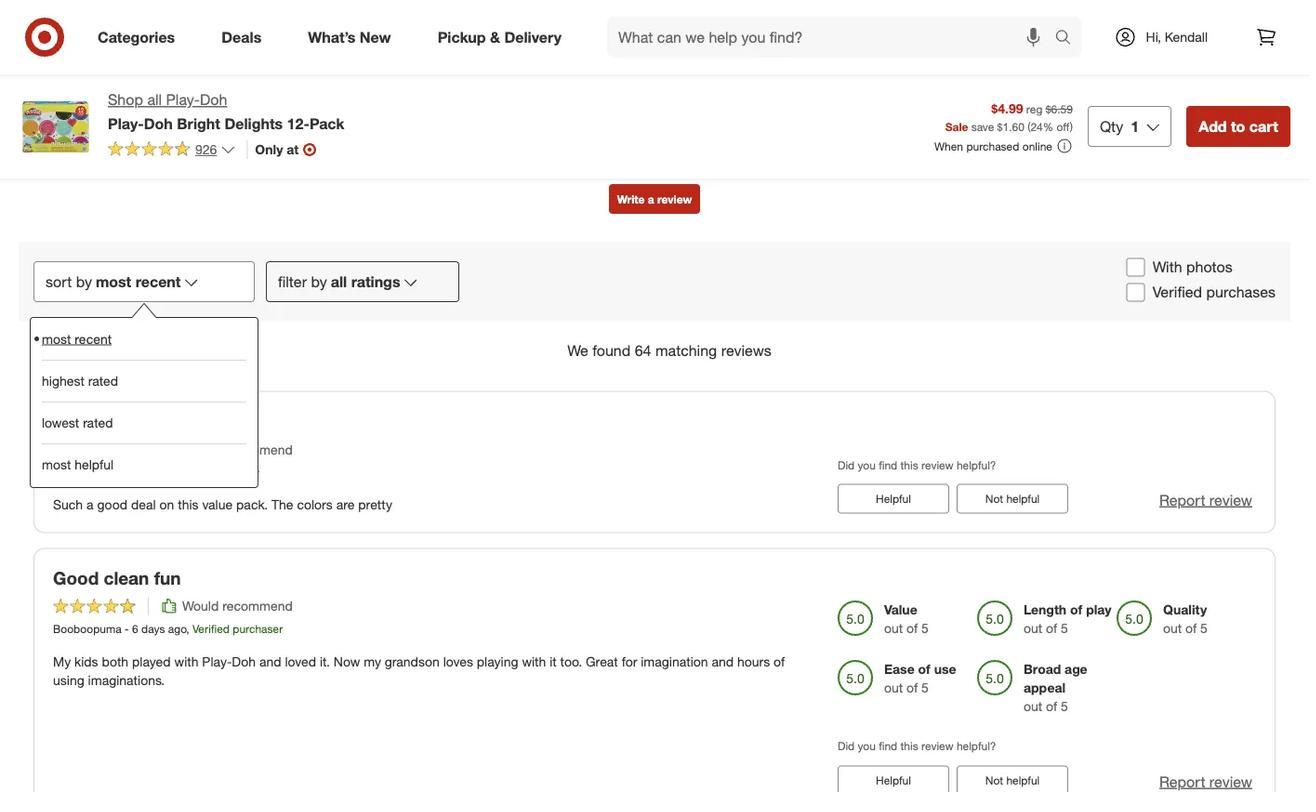 Task type: describe. For each thing, give the bounding box(es) containing it.
0 vertical spatial verified
[[1153, 283, 1203, 301]]

days for good
[[118, 465, 141, 479]]

out inside value out of 5
[[884, 621, 903, 637]]

you for out of 5
[[858, 740, 876, 753]]

&
[[490, 28, 500, 46]]

most recent
[[42, 330, 112, 347]]

we
[[567, 342, 588, 360]]

0 vertical spatial value
[[202, 496, 233, 512]]

not helpful for would recommend
[[986, 492, 1040, 506]]

5 for length of play out of 5
[[1061, 621, 1069, 637]]

of left use
[[918, 661, 931, 678]]

highest rated
[[42, 373, 118, 389]]

imaginations.
[[88, 672, 165, 688]]

2 and from the left
[[712, 653, 734, 669]]

0 horizontal spatial doh
[[144, 114, 173, 132]]

with photos
[[1153, 258, 1233, 276]]

report review button for would recommend
[[1160, 490, 1253, 511]]

only
[[255, 141, 283, 158]]

out for length of play out of 5
[[1024, 621, 1043, 637]]

the
[[272, 496, 293, 512]]

add to cart button
[[1187, 106, 1291, 147]]

guest review image 2 of 2, zoom in image
[[655, 25, 771, 141]]

fun
[[154, 568, 181, 589]]

my
[[364, 653, 381, 669]]

5 for ease of use out of 5
[[922, 680, 929, 696]]

when
[[935, 139, 964, 153]]

quality
[[1163, 602, 1207, 618]]

you for would recommend
[[858, 458, 876, 472]]

to
[[1231, 117, 1246, 135]]

hi, kendall
[[1146, 29, 1208, 45]]

great
[[586, 653, 618, 669]]

photos
[[1187, 258, 1233, 276]]

hours
[[737, 653, 770, 669]]

days for good clean fun
[[141, 622, 165, 636]]

64
[[635, 342, 651, 360]]

it.
[[320, 653, 330, 669]]

helpful? for would recommend
[[957, 458, 996, 472]]

off
[[1057, 119, 1070, 133]]

5 for broad age appeal out of 5
[[1061, 699, 1069, 715]]

grandson
[[385, 653, 440, 669]]

delights
[[224, 114, 283, 132]]

6
[[132, 622, 138, 636]]

are
[[336, 496, 355, 512]]

2 with from the left
[[522, 653, 546, 669]]

guest review image 1 of 2, zoom in image
[[524, 25, 640, 141]]

add
[[1199, 117, 1227, 135]]

a for write
[[648, 192, 654, 206]]

$6.59
[[1046, 102, 1073, 116]]

would for good clean fun
[[182, 598, 219, 614]]

pickup
[[438, 28, 486, 46]]

ago for good
[[144, 465, 162, 479]]

not for out of 5
[[986, 774, 1004, 788]]

%
[[1043, 119, 1054, 133]]

of inside quality out of 5
[[1186, 621, 1197, 637]]

- for good clean fun
[[125, 622, 129, 636]]

of down ease
[[907, 680, 918, 696]]

my
[[53, 653, 71, 669]]

not helpful for out of 5
[[986, 774, 1040, 788]]

jessicak - 3 days ago verified purchaser
[[53, 465, 259, 479]]

most helpful
[[42, 457, 114, 473]]

0 vertical spatial purchaser
[[209, 465, 259, 479]]

1 vertical spatial this
[[178, 496, 199, 512]]

report for out of 5
[[1160, 773, 1206, 791]]

hi,
[[1146, 29, 1161, 45]]

both
[[102, 653, 128, 669]]

only at
[[255, 141, 299, 158]]

1 and from the left
[[259, 653, 281, 669]]

quality out of 5
[[1163, 602, 1208, 637]]

such
[[53, 496, 83, 512]]

lowest rated link
[[42, 402, 246, 443]]

(
[[1028, 119, 1031, 133]]

would recommend for good clean fun
[[182, 598, 293, 614]]

did for would recommend
[[838, 458, 855, 472]]

imagination
[[641, 653, 708, 669]]

report for would recommend
[[1160, 491, 1206, 509]]

such a good deal on this value pack. the colors are pretty
[[53, 496, 392, 512]]

1 with from the left
[[174, 653, 199, 669]]

most for most recent
[[42, 330, 71, 347]]

shop
[[108, 91, 143, 109]]

pickup & delivery link
[[422, 17, 585, 58]]

most for most helpful
[[42, 457, 71, 473]]

verified purchases
[[1153, 283, 1276, 301]]

pickup & delivery
[[438, 28, 562, 46]]

bright
[[177, 114, 220, 132]]

booboopuma - 6 days ago , verified purchaser
[[53, 622, 283, 636]]

pretty
[[358, 496, 392, 512]]

of inside 'my kids both played with play-doh and loved it. now my grandson loves playing with it too. great for imagination and hours of using imaginations.'
[[774, 653, 785, 669]]

on
[[160, 496, 174, 512]]

filter
[[278, 272, 307, 291]]

out inside quality out of 5
[[1163, 621, 1182, 637]]

highest
[[42, 373, 84, 389]]

3
[[108, 465, 115, 479]]

recommend for good clean fun
[[222, 598, 293, 614]]

helpful? for out of 5
[[957, 740, 996, 753]]

1 vertical spatial purchaser
[[233, 622, 283, 636]]

pack
[[310, 114, 344, 132]]

helpful for out of 5
[[876, 774, 911, 788]]

what's
[[308, 28, 356, 46]]

find for would recommend
[[879, 458, 898, 472]]

0 vertical spatial helpful
[[75, 457, 114, 473]]

sale
[[946, 119, 968, 133]]

booboopuma
[[53, 622, 122, 636]]

- for good
[[101, 465, 105, 479]]

0 vertical spatial most
[[96, 272, 131, 291]]

we found 64 matching reviews
[[567, 342, 772, 360]]

pack.
[[236, 496, 268, 512]]

deals link
[[206, 17, 285, 58]]

write a review
[[617, 192, 692, 206]]

kids
[[74, 653, 98, 669]]

categories link
[[82, 17, 198, 58]]

all inside shop all play-doh play-doh bright delights 12-pack
[[147, 91, 162, 109]]

length
[[1024, 602, 1067, 618]]

did you find this review helpful? for would recommend
[[838, 458, 996, 472]]

would recommend for good
[[182, 441, 293, 457]]

not helpful button for out of 5
[[957, 766, 1069, 792]]

found
[[593, 342, 631, 360]]

What can we help you find? suggestions appear below search field
[[607, 17, 1060, 58]]



Task type: vqa. For each thing, say whether or not it's contained in the screenshot.
playing
yes



Task type: locate. For each thing, give the bounding box(es) containing it.
days right 6
[[141, 622, 165, 636]]

1 would recommend from the top
[[182, 441, 293, 457]]

find for out of 5
[[879, 740, 898, 753]]

out for ease of use out of 5
[[884, 680, 903, 696]]

0 vertical spatial play-
[[166, 91, 200, 109]]

matching
[[656, 342, 717, 360]]

1 vertical spatial recommend
[[222, 598, 293, 614]]

0 horizontal spatial a
[[87, 496, 94, 512]]

0 vertical spatial report review
[[1160, 491, 1253, 509]]

1 horizontal spatial recent
[[135, 272, 181, 291]]

1
[[1131, 117, 1139, 135]]

ago up played
[[168, 622, 186, 636]]

0 vertical spatial doh
[[200, 91, 227, 109]]

verified right , at the bottom of the page
[[192, 622, 230, 636]]

play-
[[166, 91, 200, 109], [108, 114, 144, 132], [202, 653, 232, 669]]

2 vertical spatial this
[[901, 740, 919, 753]]

out inside the ease of use out of 5
[[884, 680, 903, 696]]

1 horizontal spatial all
[[331, 272, 347, 291]]

2 did from the top
[[838, 740, 855, 753]]

would recommend up , at the bottom of the page
[[182, 598, 293, 614]]

of down appeal
[[1046, 699, 1058, 715]]

2 would from the top
[[182, 598, 219, 614]]

1 horizontal spatial doh
[[200, 91, 227, 109]]

recent up highest rated
[[75, 330, 112, 347]]

1 did you find this review helpful? from the top
[[838, 458, 996, 472]]

0 vertical spatial report review button
[[1160, 490, 1253, 511]]

purchaser
[[209, 465, 259, 479], [233, 622, 283, 636]]

good for good clean fun
[[53, 568, 99, 589]]

1 vertical spatial days
[[141, 622, 165, 636]]

length of play out of 5
[[1024, 602, 1112, 637]]

1 horizontal spatial -
[[125, 622, 129, 636]]

recommend
[[222, 441, 293, 457], [222, 598, 293, 614]]

clean
[[104, 568, 149, 589]]

helpful for would recommend
[[1007, 492, 1040, 506]]

value inside value out of 5
[[884, 602, 918, 618]]

jessicak
[[53, 465, 98, 479]]

1 would from the top
[[182, 441, 219, 457]]

0 vertical spatial report
[[1160, 491, 1206, 509]]

for
[[622, 653, 637, 669]]

would recommend
[[182, 441, 293, 457], [182, 598, 293, 614]]

image of play-doh bright delights 12-pack image
[[19, 89, 93, 164]]

2 not helpful button from the top
[[957, 766, 1069, 792]]

age
[[1065, 661, 1088, 678]]

rated for lowest rated
[[83, 415, 113, 431]]

1 report from the top
[[1160, 491, 1206, 509]]

of down length
[[1046, 621, 1058, 637]]

0 vertical spatial not
[[986, 492, 1004, 506]]

of down quality
[[1186, 621, 1197, 637]]

0 vertical spatial this
[[901, 458, 919, 472]]

broad age appeal out of 5
[[1024, 661, 1088, 715]]

926
[[195, 141, 217, 158]]

5 down appeal
[[1061, 699, 1069, 715]]

write a review button
[[609, 184, 701, 214]]

1 vertical spatial good
[[53, 568, 99, 589]]

loved
[[285, 653, 316, 669]]

With photos checkbox
[[1127, 258, 1145, 277]]

1 good from the top
[[53, 411, 99, 432]]

926 link
[[108, 140, 236, 162]]

purchaser right , at the bottom of the page
[[233, 622, 283, 636]]

with down , at the bottom of the page
[[174, 653, 199, 669]]

recommend up loved
[[222, 598, 293, 614]]

out for broad age appeal out of 5
[[1024, 699, 1043, 715]]

days right 3
[[118, 465, 141, 479]]

when purchased online
[[935, 139, 1053, 153]]

1 vertical spatial not helpful button
[[957, 766, 1069, 792]]

recent
[[135, 272, 181, 291], [75, 330, 112, 347]]

0 vertical spatial find
[[879, 458, 898, 472]]

5 inside length of play out of 5
[[1061, 621, 1069, 637]]

1 vertical spatial value
[[884, 602, 918, 618]]

$4.99
[[992, 100, 1023, 116]]

ago
[[144, 465, 162, 479], [168, 622, 186, 636]]

good down highest rated
[[53, 411, 99, 432]]

deals
[[222, 28, 262, 46]]

helpful button for out of 5
[[838, 766, 950, 792]]

verified
[[1153, 283, 1203, 301], [169, 465, 206, 479], [192, 622, 230, 636]]

value
[[202, 496, 233, 512], [884, 602, 918, 618]]

helpful for would recommend
[[876, 492, 911, 506]]

with
[[1153, 258, 1183, 276]]

0 vertical spatial ago
[[144, 465, 162, 479]]

2 did you find this review helpful? from the top
[[838, 740, 996, 753]]

1 vertical spatial you
[[858, 740, 876, 753]]

0 vertical spatial helpful button
[[838, 484, 950, 514]]

0 vertical spatial would recommend
[[182, 441, 293, 457]]

out inside length of play out of 5
[[1024, 621, 1043, 637]]

2 vertical spatial doh
[[232, 653, 256, 669]]

with
[[174, 653, 199, 669], [522, 653, 546, 669]]

value out of 5
[[884, 602, 929, 637]]

0 horizontal spatial by
[[76, 272, 92, 291]]

0 horizontal spatial -
[[101, 465, 105, 479]]

of inside value out of 5
[[907, 621, 918, 637]]

1 vertical spatial find
[[879, 740, 898, 753]]

2 vertical spatial most
[[42, 457, 71, 473]]

most up such
[[42, 457, 71, 473]]

what's new
[[308, 28, 391, 46]]

2 good from the top
[[53, 568, 99, 589]]

most up highest
[[42, 330, 71, 347]]

2 you from the top
[[858, 740, 876, 753]]

1 vertical spatial verified
[[169, 465, 206, 479]]

0 vertical spatial you
[[858, 458, 876, 472]]

1 horizontal spatial days
[[141, 622, 165, 636]]

reg
[[1027, 102, 1043, 116]]

would up , at the bottom of the page
[[182, 598, 219, 614]]

ease of use out of 5
[[884, 661, 957, 696]]

and left the hours
[[712, 653, 734, 669]]

purchased
[[967, 139, 1020, 153]]

categories
[[98, 28, 175, 46]]

value left pack. in the bottom left of the page
[[202, 496, 233, 512]]

most right sort
[[96, 272, 131, 291]]

not helpful button for would recommend
[[957, 484, 1069, 514]]

5 down value out of 5
[[922, 680, 929, 696]]

0 vertical spatial helpful
[[876, 492, 911, 506]]

would
[[182, 441, 219, 457], [182, 598, 219, 614]]

Verified purchases checkbox
[[1127, 283, 1145, 302]]

2 report from the top
[[1160, 773, 1206, 791]]

1 vertical spatial play-
[[108, 114, 144, 132]]

out down quality
[[1163, 621, 1182, 637]]

write
[[617, 192, 645, 206]]

what's new link
[[292, 17, 414, 58]]

recommend up pack. in the bottom left of the page
[[222, 441, 293, 457]]

most helpful link
[[42, 443, 246, 485]]

- left 6
[[125, 622, 129, 636]]

1 vertical spatial all
[[331, 272, 347, 291]]

rated right highest
[[88, 373, 118, 389]]

1 find from the top
[[879, 458, 898, 472]]

save
[[972, 119, 994, 133]]

now
[[334, 653, 360, 669]]

ago for good clean fun
[[168, 622, 186, 636]]

2 report review from the top
[[1160, 773, 1253, 791]]

filter by all ratings
[[278, 272, 400, 291]]

a right write
[[648, 192, 654, 206]]

online
[[1023, 139, 1053, 153]]

0 horizontal spatial play-
[[108, 114, 144, 132]]

2 horizontal spatial play-
[[202, 653, 232, 669]]

2 by from the left
[[311, 272, 327, 291]]

1 horizontal spatial play-
[[166, 91, 200, 109]]

1 not helpful button from the top
[[957, 484, 1069, 514]]

by right filter at the left top
[[311, 272, 327, 291]]

1 report review button from the top
[[1160, 490, 1253, 511]]

review inside button
[[657, 192, 692, 206]]

0 horizontal spatial with
[[174, 653, 199, 669]]

0 vertical spatial did you find this review helpful?
[[838, 458, 996, 472]]

add to cart
[[1199, 117, 1279, 135]]

at
[[287, 141, 299, 158]]

1 vertical spatial doh
[[144, 114, 173, 132]]

out inside broad age appeal out of 5
[[1024, 699, 1043, 715]]

a right such
[[87, 496, 94, 512]]

0 vertical spatial not helpful button
[[957, 484, 1069, 514]]

deal
[[131, 496, 156, 512]]

recommend for good
[[222, 441, 293, 457]]

1 horizontal spatial with
[[522, 653, 546, 669]]

it
[[550, 653, 557, 669]]

1 horizontal spatial by
[[311, 272, 327, 291]]

5 inside the ease of use out of 5
[[922, 680, 929, 696]]

would up jessicak - 3 days ago verified purchaser
[[182, 441, 219, 457]]

1 horizontal spatial ago
[[168, 622, 186, 636]]

1 vertical spatial report review button
[[1160, 771, 1253, 792]]

1.60
[[1003, 119, 1025, 133]]

2 helpful button from the top
[[838, 766, 950, 792]]

2 helpful from the top
[[876, 774, 911, 788]]

rated right lowest
[[83, 415, 113, 431]]

1 horizontal spatial and
[[712, 653, 734, 669]]

2 report review button from the top
[[1160, 771, 1253, 792]]

1 recommend from the top
[[222, 441, 293, 457]]

of left play
[[1070, 602, 1083, 618]]

all left the "ratings"
[[331, 272, 347, 291]]

0 vertical spatial a
[[648, 192, 654, 206]]

not helpful button
[[957, 484, 1069, 514], [957, 766, 1069, 792]]

1 vertical spatial helpful button
[[838, 766, 950, 792]]

purchases
[[1207, 283, 1276, 301]]

0 vertical spatial good
[[53, 411, 99, 432]]

play- down shop
[[108, 114, 144, 132]]

broad
[[1024, 661, 1061, 678]]

2 recommend from the top
[[222, 598, 293, 614]]

1 vertical spatial would
[[182, 598, 219, 614]]

lowest
[[42, 415, 79, 431]]

highest rated link
[[42, 360, 246, 402]]

1 vertical spatial not
[[986, 774, 1004, 788]]

1 by from the left
[[76, 272, 92, 291]]

and left loved
[[259, 653, 281, 669]]

1 helpful button from the top
[[838, 484, 950, 514]]

out down length
[[1024, 621, 1043, 637]]

good
[[97, 496, 128, 512]]

report review for would recommend
[[1160, 491, 1253, 509]]

2 find from the top
[[879, 740, 898, 753]]

played
[[132, 653, 171, 669]]

1 vertical spatial report
[[1160, 773, 1206, 791]]

all right shop
[[147, 91, 162, 109]]

all
[[147, 91, 162, 109], [331, 272, 347, 291]]

good clean fun
[[53, 568, 181, 589]]

1 you from the top
[[858, 458, 876, 472]]

report review button for out of 5
[[1160, 771, 1253, 792]]

of inside broad age appeal out of 5
[[1046, 699, 1058, 715]]

1 did from the top
[[838, 458, 855, 472]]

out down ease
[[884, 680, 903, 696]]

-
[[101, 465, 105, 479], [125, 622, 129, 636]]

0 vertical spatial rated
[[88, 373, 118, 389]]

1 vertical spatial would recommend
[[182, 598, 293, 614]]

5 down length
[[1061, 621, 1069, 637]]

this for out of 5
[[901, 740, 919, 753]]

1 vertical spatial did
[[838, 740, 855, 753]]

out down appeal
[[1024, 699, 1043, 715]]

by for sort by
[[76, 272, 92, 291]]

shop all play-doh play-doh bright delights 12-pack
[[108, 91, 344, 132]]

0 vertical spatial recent
[[135, 272, 181, 291]]

verified up on
[[169, 465, 206, 479]]

$
[[998, 119, 1003, 133]]

2 vertical spatial helpful
[[1007, 774, 1040, 788]]

of up ease
[[907, 621, 918, 637]]

- left 3
[[101, 465, 105, 479]]

a for such
[[87, 496, 94, 512]]

$4.99 reg $6.59 sale save $ 1.60 ( 24 % off )
[[946, 100, 1073, 133]]

doh up 926 link
[[144, 114, 173, 132]]

did you find this review helpful? for out of 5
[[838, 740, 996, 753]]

5 inside broad age appeal out of 5
[[1061, 699, 1069, 715]]

helpful for out of 5
[[1007, 774, 1040, 788]]

1 vertical spatial most
[[42, 330, 71, 347]]

0 vertical spatial days
[[118, 465, 141, 479]]

would recommend up pack. in the bottom left of the page
[[182, 441, 293, 457]]

5 down quality
[[1201, 621, 1208, 637]]

0 vertical spatial did
[[838, 458, 855, 472]]

rated for highest rated
[[88, 373, 118, 389]]

play- down booboopuma - 6 days ago , verified purchaser
[[202, 653, 232, 669]]

this for would recommend
[[901, 458, 919, 472]]

cart
[[1250, 117, 1279, 135]]

verified down the with
[[1153, 283, 1203, 301]]

play- up bright
[[166, 91, 200, 109]]

use
[[934, 661, 957, 678]]

1 vertical spatial helpful?
[[957, 740, 996, 753]]

sort by most recent
[[46, 272, 181, 291]]

0 vertical spatial not helpful
[[986, 492, 1040, 506]]

of
[[1070, 602, 1083, 618], [907, 621, 918, 637], [1046, 621, 1058, 637], [1186, 621, 1197, 637], [774, 653, 785, 669], [918, 661, 931, 678], [907, 680, 918, 696], [1046, 699, 1058, 715]]

1 horizontal spatial value
[[884, 602, 918, 618]]

doh
[[200, 91, 227, 109], [144, 114, 173, 132], [232, 653, 256, 669]]

1 not helpful from the top
[[986, 492, 1040, 506]]

with left it
[[522, 653, 546, 669]]

did for out of 5
[[838, 740, 855, 753]]

appeal
[[1024, 680, 1066, 696]]

2 vertical spatial play-
[[202, 653, 232, 669]]

24
[[1031, 119, 1043, 133]]

recent up most recent link
[[135, 272, 181, 291]]

would for good
[[182, 441, 219, 457]]

5 inside value out of 5
[[922, 621, 929, 637]]

0 horizontal spatial value
[[202, 496, 233, 512]]

5 inside quality out of 5
[[1201, 621, 1208, 637]]

1 vertical spatial a
[[87, 496, 94, 512]]

2 vertical spatial verified
[[192, 622, 230, 636]]

1 not from the top
[[986, 492, 1004, 506]]

0 vertical spatial -
[[101, 465, 105, 479]]

good left clean
[[53, 568, 99, 589]]

1 vertical spatial recent
[[75, 330, 112, 347]]

1 vertical spatial did you find this review helpful?
[[838, 740, 996, 753]]

not for would recommend
[[986, 492, 1004, 506]]

0 horizontal spatial and
[[259, 653, 281, 669]]

1 vertical spatial report review
[[1160, 773, 1253, 791]]

doh left loved
[[232, 653, 256, 669]]

1 vertical spatial ago
[[168, 622, 186, 636]]

0 vertical spatial helpful?
[[957, 458, 996, 472]]

colors
[[297, 496, 333, 512]]

play- inside 'my kids both played with play-doh and loved it. now my grandson loves playing with it too. great for imagination and hours of using imaginations.'
[[202, 653, 232, 669]]

1 helpful? from the top
[[957, 458, 996, 472]]

helpful button for would recommend
[[838, 484, 950, 514]]

0 horizontal spatial days
[[118, 465, 141, 479]]

2 would recommend from the top
[[182, 598, 293, 614]]

out up ease
[[884, 621, 903, 637]]

1 vertical spatial helpful
[[876, 774, 911, 788]]

doh inside 'my kids both played with play-doh and loved it. now my grandson loves playing with it too. great for imagination and hours of using imaginations.'
[[232, 653, 256, 669]]

good
[[53, 411, 99, 432], [53, 568, 99, 589]]

by for filter by
[[311, 272, 327, 291]]

doh up bright
[[200, 91, 227, 109]]

1 horizontal spatial a
[[648, 192, 654, 206]]

kendall
[[1165, 29, 1208, 45]]

value up ease
[[884, 602, 918, 618]]

search button
[[1047, 17, 1092, 61]]

2 not from the top
[[986, 774, 1004, 788]]

qty
[[1100, 117, 1124, 135]]

12-
[[287, 114, 310, 132]]

a inside button
[[648, 192, 654, 206]]

ago up the deal
[[144, 465, 162, 479]]

2 horizontal spatial doh
[[232, 653, 256, 669]]

1 vertical spatial not helpful
[[986, 774, 1040, 788]]

good for good
[[53, 411, 99, 432]]

1 report review from the top
[[1160, 491, 1253, 509]]

sort
[[46, 272, 72, 291]]

search
[[1047, 30, 1092, 48]]

0 vertical spatial would
[[182, 441, 219, 457]]

most recent link
[[42, 318, 246, 360]]

2 not helpful from the top
[[986, 774, 1040, 788]]

2 helpful? from the top
[[957, 740, 996, 753]]

5 up the ease of use out of 5
[[922, 621, 929, 637]]

0 vertical spatial recommend
[[222, 441, 293, 457]]

of right the hours
[[774, 653, 785, 669]]

0 horizontal spatial recent
[[75, 330, 112, 347]]

helpful button
[[838, 484, 950, 514], [838, 766, 950, 792]]

1 helpful from the top
[[876, 492, 911, 506]]

purchaser up such a good deal on this value pack. the colors are pretty
[[209, 465, 259, 479]]

0 vertical spatial all
[[147, 91, 162, 109]]

1 vertical spatial helpful
[[1007, 492, 1040, 506]]

reviews
[[721, 342, 772, 360]]

1 vertical spatial -
[[125, 622, 129, 636]]

1 vertical spatial rated
[[83, 415, 113, 431]]

0 horizontal spatial ago
[[144, 465, 162, 479]]

by right sort
[[76, 272, 92, 291]]

playing
[[477, 653, 518, 669]]

report
[[1160, 491, 1206, 509], [1160, 773, 1206, 791]]

helpful?
[[957, 458, 996, 472], [957, 740, 996, 753]]

0 horizontal spatial all
[[147, 91, 162, 109]]

report review for out of 5
[[1160, 773, 1253, 791]]



